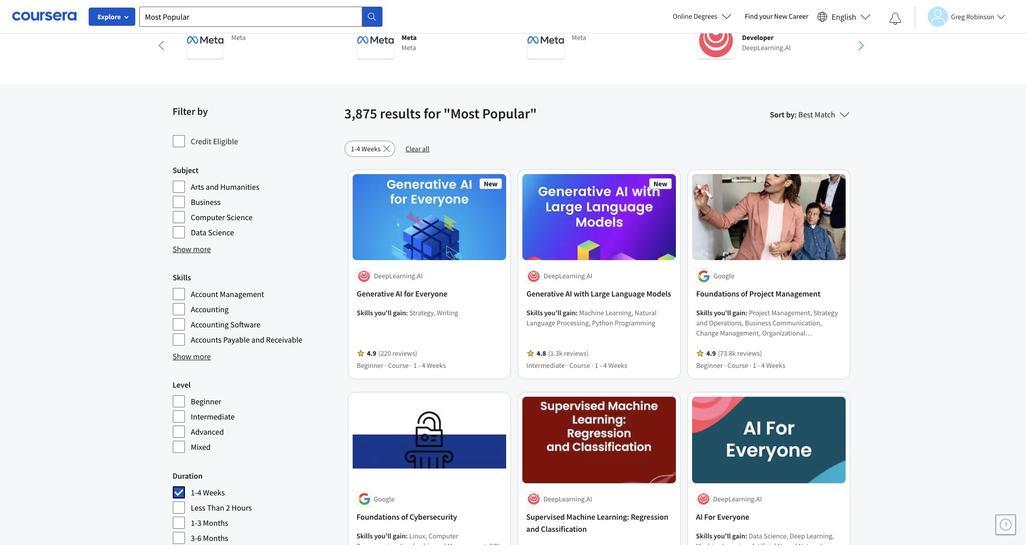 Task type: describe. For each thing, give the bounding box(es) containing it.
: for generative ai with large language models
[[576, 309, 578, 318]]

level group
[[173, 379, 338, 454]]

0 vertical spatial project
[[749, 289, 774, 299]]

of for cybersecurity
[[401, 512, 408, 522]]

sql
[[489, 542, 501, 546]]

management, down "influencing,"
[[773, 359, 813, 369]]

computer science
[[191, 212, 253, 222]]

greg
[[951, 12, 965, 21]]

new for generative ai for everyone
[[484, 179, 497, 189]]

explore button
[[89, 8, 135, 26]]

software
[[230, 320, 260, 330]]

meta link
[[517, 12, 679, 69]]

than
[[207, 503, 224, 513]]

change
[[696, 329, 718, 338]]

and inside skills group
[[251, 335, 264, 345]]

programming,
[[356, 542, 399, 546]]

models
[[646, 289, 671, 299]]

generative for generative ai for everyone
[[356, 289, 394, 299]]

deeplearning.ai tensorflow developer deeplearning.ai
[[742, 23, 830, 52]]

account
[[191, 289, 218, 299]]

skills down generative ai for everyone
[[356, 309, 373, 318]]

you'll for foundations of project management
[[714, 309, 731, 318]]

2
[[226, 503, 230, 513]]

1 for with
[[595, 362, 598, 371]]

less than 2 hours
[[191, 503, 252, 513]]

intelligence,
[[728, 349, 764, 358]]

strategy
[[813, 309, 838, 318]]

skills you'll gain : for cybersecurity
[[356, 532, 409, 541]]

foundations of cybersecurity
[[356, 512, 457, 522]]

(73.8k
[[718, 349, 736, 358]]

: for foundations of cybersecurity
[[406, 532, 408, 541]]

computer inside subject 'group'
[[191, 212, 225, 222]]

3 · from the left
[[566, 362, 568, 371]]

hours
[[232, 503, 252, 513]]

management, inside linux, computer programming, leadership and management, sql
[[447, 542, 488, 546]]

planning
[[815, 359, 841, 369]]

desarrollador back-end de meta meta
[[402, 23, 483, 52]]

generative for generative ai with large language models
[[526, 289, 564, 299]]

developer
[[742, 33, 774, 42]]

filter
[[173, 105, 195, 118]]

ai for for
[[395, 289, 402, 299]]

you'll for foundations of cybersecurity
[[374, 532, 391, 541]]

you'll for generative ai with large language models
[[544, 309, 561, 318]]

classification
[[541, 524, 587, 535]]

generative ai with large language models
[[526, 289, 671, 299]]

sort by : best match
[[770, 109, 835, 120]]

skills you'll gain : strategy, writing
[[356, 309, 458, 318]]

skills for generative ai with large language models
[[526, 309, 543, 318]]

end
[[462, 23, 474, 32]]

arts
[[191, 182, 204, 192]]

leadership inside project management, strategy and operations, business communication, change management, organizational development, communication, culture, emotional intelligence, influencing, leadership and management, people management, planning
[[802, 349, 835, 358]]

show for data
[[173, 244, 191, 254]]

3-6 months
[[191, 534, 228, 544]]

online
[[673, 12, 692, 21]]

meta image for مطوّر الواجهة الخلفية من meta
[[187, 22, 223, 59]]

4 for generative ai with large language models
[[603, 362, 607, 371]]

intermediate · course · 1 - 4 weeks
[[526, 362, 627, 371]]

3-
[[191, 534, 197, 544]]

show more button for accounts
[[173, 351, 211, 363]]

with
[[573, 289, 589, 299]]

data for science,
[[749, 532, 762, 541]]

natural
[[634, 309, 656, 318]]

2 horizontal spatial ai
[[696, 512, 703, 522]]

1 horizontal spatial management
[[775, 289, 820, 299]]

2 horizontal spatial new
[[774, 12, 787, 21]]

data science
[[191, 228, 234, 238]]

- for project
[[758, 362, 760, 371]]

beginner inside level group
[[191, 397, 221, 407]]

career
[[789, 12, 808, 21]]

2 horizontal spatial learning,
[[806, 532, 834, 541]]

accounts
[[191, 335, 222, 345]]

google for cybersecurity
[[374, 495, 395, 504]]

writing
[[437, 309, 458, 318]]

skills you'll gain : for project
[[696, 309, 749, 318]]

2 vertical spatial 1-
[[191, 518, 197, 529]]

best
[[798, 109, 813, 120]]

subject
[[173, 165, 199, 175]]

months for 3-6 months
[[203, 534, 228, 544]]

data for science
[[191, 228, 206, 238]]

4.8
[[536, 349, 546, 358]]

back-
[[445, 23, 462, 32]]

filter by
[[173, 105, 208, 118]]

2 vertical spatial learning,
[[722, 542, 750, 546]]

you'll down generative ai for everyone
[[374, 309, 391, 318]]

more for data
[[193, 244, 211, 254]]

cybersecurity
[[410, 512, 457, 522]]

and down emotional
[[696, 359, 707, 369]]

and inside supervised machine learning: regression and classification
[[526, 524, 539, 535]]

beginner · course · 1 - 4 weeks for ai
[[356, 362, 446, 371]]

1-4 weeks button
[[344, 141, 395, 157]]

4.8 (1.3k reviews)
[[536, 349, 589, 358]]

artificial
[[751, 542, 776, 546]]

clear all button
[[399, 141, 436, 157]]

weeks inside button
[[362, 144, 381, 154]]

ai for everyone
[[696, 512, 749, 522]]

regression
[[631, 512, 668, 522]]

skills for foundations of cybersecurity
[[356, 532, 373, 541]]

gain for foundations of cybersecurity
[[393, 532, 406, 541]]

credit eligible
[[191, 136, 238, 146]]

4 for generative ai for everyone
[[422, 362, 425, 371]]

machine inside supervised machine learning: regression and classification
[[566, 512, 595, 522]]

accounts payable and receivable
[[191, 335, 302, 345]]

linux,
[[409, 532, 427, 541]]

computer inside linux, computer programming, leadership and management, sql
[[429, 532, 458, 541]]

4 · from the left
[[591, 362, 593, 371]]

arts and humanities
[[191, 182, 259, 192]]

humanities
[[220, 182, 259, 192]]

مطوّر
[[275, 23, 288, 32]]

4 for foundations of project management
[[761, 362, 765, 371]]

accounting software
[[191, 320, 260, 330]]

and inside subject 'group'
[[206, 182, 219, 192]]

1 vertical spatial communication,
[[739, 339, 789, 348]]

1- inside button
[[351, 144, 357, 154]]

الخلفية
[[239, 23, 255, 32]]

deeplearning.ai for supervised machine learning: regression and classification
[[543, 495, 592, 504]]

deeplearning.ai down your on the right of the page
[[742, 23, 793, 32]]

1-4 weeks inside button
[[351, 144, 381, 154]]

results
[[380, 104, 421, 123]]

neural
[[778, 542, 797, 546]]

1 for for
[[413, 362, 417, 371]]

for for everyone
[[404, 289, 413, 299]]

course for project
[[727, 362, 748, 371]]

reviews) for project
[[737, 349, 762, 358]]

sort
[[770, 109, 785, 120]]

large
[[590, 289, 610, 299]]

explore
[[98, 12, 121, 21]]

weeks for foundations of project management
[[766, 362, 785, 371]]

deeplearning.ai image
[[698, 22, 734, 59]]

supervised
[[526, 512, 565, 522]]

4.9 (220 reviews)
[[367, 349, 417, 358]]

mixed
[[191, 442, 211, 453]]

skills you'll gain : for with
[[526, 309, 579, 318]]

show more button for data
[[173, 243, 211, 255]]

people
[[751, 359, 771, 369]]

science for computer science
[[227, 212, 253, 222]]

skills group
[[173, 272, 338, 347]]

beginner for generative ai for everyone
[[356, 362, 383, 371]]

foundations of cybersecurity link
[[356, 511, 502, 523]]

find your new career
[[745, 12, 808, 21]]

degrees
[[694, 12, 718, 21]]

show for accounts
[[173, 352, 191, 362]]

less
[[191, 503, 205, 513]]

receivable
[[266, 335, 302, 345]]

and inside linux, computer programming, leadership and management, sql
[[435, 542, 446, 546]]

course for with
[[569, 362, 590, 371]]



Task type: locate. For each thing, give the bounding box(es) containing it.
you'll
[[374, 309, 391, 318], [544, 309, 561, 318], [714, 309, 731, 318], [374, 532, 391, 541], [714, 532, 731, 541]]

deeplearning.ai up with
[[543, 272, 592, 281]]

· down (73.8k on the right of page
[[724, 362, 726, 371]]

development,
[[696, 339, 738, 348]]

1 accounting from the top
[[191, 305, 229, 315]]

1 show more button from the top
[[173, 243, 211, 255]]

1 horizontal spatial course
[[569, 362, 590, 371]]

business
[[191, 197, 221, 207], [745, 319, 771, 328]]

4 inside button
[[357, 144, 360, 154]]

0 vertical spatial language
[[611, 289, 645, 299]]

data up artificial
[[749, 532, 762, 541]]

management up software
[[220, 289, 264, 299]]

1- down 3,875 in the left of the page
[[351, 144, 357, 154]]

3 course from the left
[[727, 362, 748, 371]]

0 horizontal spatial meta image
[[187, 22, 223, 59]]

new
[[774, 12, 787, 21], [484, 179, 497, 189], [653, 179, 667, 189]]

1 vertical spatial project
[[749, 309, 770, 318]]

show notifications image
[[889, 13, 901, 25]]

months right 6
[[203, 534, 228, 544]]

2 reviews) from the left
[[564, 349, 589, 358]]

skills for ai for everyone
[[696, 532, 712, 541]]

management, left sql
[[447, 542, 488, 546]]

1 horizontal spatial intermediate
[[526, 362, 565, 371]]

1-4 weeks up the than
[[191, 488, 225, 498]]

credit
[[191, 136, 211, 146]]

6 · from the left
[[749, 362, 751, 371]]

computer down cybersecurity
[[429, 532, 458, 541]]

communication, up the people
[[739, 339, 789, 348]]

1 vertical spatial machine
[[566, 512, 595, 522]]

reviews) up the people
[[737, 349, 762, 358]]

3 - from the left
[[758, 362, 760, 371]]

you'll up processing,
[[544, 309, 561, 318]]

الواجهة
[[256, 23, 274, 32]]

1 horizontal spatial for
[[424, 104, 441, 123]]

by for filter
[[197, 105, 208, 118]]

3 meta image from the left
[[527, 22, 564, 59]]

emotional
[[696, 349, 727, 358]]

foundations for foundations of project management
[[696, 289, 739, 299]]

for up skills you'll gain : strategy, writing
[[404, 289, 413, 299]]

reviews) up intermediate · course · 1 - 4 weeks
[[564, 349, 589, 358]]

1 vertical spatial leadership
[[400, 542, 433, 546]]

2 horizontal spatial 1
[[753, 362, 756, 371]]

show more button down accounts
[[173, 351, 211, 363]]

1-4 weeks inside duration "group"
[[191, 488, 225, 498]]

2 generative from the left
[[526, 289, 564, 299]]

and up change
[[696, 319, 707, 328]]

learning:
[[597, 512, 629, 522]]

data inside subject 'group'
[[191, 228, 206, 238]]

1 horizontal spatial ai
[[565, 289, 572, 299]]

business inside project management, strategy and operations, business communication, change management, organizational development, communication, culture, emotional intelligence, influencing, leadership and management, people management, planning
[[745, 319, 771, 328]]

2 horizontal spatial course
[[727, 362, 748, 371]]

intermediate for intermediate · course · 1 - 4 weeks
[[526, 362, 565, 371]]

0 horizontal spatial everyone
[[415, 289, 447, 299]]

data inside the data science, deep learning, machine learning, artificial neural networks
[[749, 532, 762, 541]]

gain for generative ai with large language models
[[563, 309, 576, 318]]

2 show more button from the top
[[173, 351, 211, 363]]

2 horizontal spatial -
[[758, 362, 760, 371]]

1 horizontal spatial beginner
[[356, 362, 383, 371]]

0 horizontal spatial leadership
[[400, 542, 433, 546]]

1 horizontal spatial generative
[[526, 289, 564, 299]]

1- up 3-
[[191, 518, 197, 529]]

1 months from the top
[[203, 518, 228, 529]]

skills up account
[[173, 273, 191, 283]]

1 horizontal spatial of
[[741, 289, 748, 299]]

3 reviews) from the left
[[737, 349, 762, 358]]

1-4 weeks
[[351, 144, 381, 154], [191, 488, 225, 498]]

gain up processing,
[[563, 309, 576, 318]]

4.9 down development,
[[706, 349, 716, 358]]

3,875 results for "most popular"
[[344, 104, 537, 123]]

accounting up accounts
[[191, 320, 229, 330]]

· down 4.9 (220 reviews)
[[410, 362, 412, 371]]

and down software
[[251, 335, 264, 345]]

4
[[357, 144, 360, 154], [422, 362, 425, 371], [603, 362, 607, 371], [761, 362, 765, 371], [197, 488, 201, 498]]

management, down the operations,
[[720, 329, 760, 338]]

2 months from the top
[[203, 534, 228, 544]]

1 vertical spatial business
[[745, 319, 771, 328]]

1 show from the top
[[173, 244, 191, 254]]

0 horizontal spatial data
[[191, 228, 206, 238]]

gain left the linux,
[[393, 532, 406, 541]]

machine learning, natural language processing, python programming
[[526, 309, 656, 328]]

skills for foundations of project management
[[696, 309, 712, 318]]

greg robinson
[[951, 12, 994, 21]]

1 reviews) from the left
[[392, 349, 417, 358]]

machine inside the data science, deep learning, machine learning, artificial neural networks
[[696, 542, 721, 546]]

meta image inside meta 'link'
[[527, 22, 564, 59]]

beginner up advanced
[[191, 397, 221, 407]]

0 vertical spatial communication,
[[772, 319, 822, 328]]

leadership up planning
[[802, 349, 835, 358]]

0 horizontal spatial intermediate
[[191, 412, 235, 422]]

2 course from the left
[[569, 362, 590, 371]]

1 · from the left
[[385, 362, 386, 371]]

english
[[832, 11, 856, 22]]

: left strategy,
[[406, 309, 408, 318]]

ai for with
[[565, 289, 572, 299]]

0 horizontal spatial business
[[191, 197, 221, 207]]

language up natural
[[611, 289, 645, 299]]

2 show more from the top
[[173, 352, 211, 362]]

skills up 4.8
[[526, 309, 543, 318]]

1 vertical spatial months
[[203, 534, 228, 544]]

0 horizontal spatial -
[[418, 362, 420, 371]]

0 vertical spatial data
[[191, 228, 206, 238]]

1 horizontal spatial language
[[611, 289, 645, 299]]

project down foundations of project management
[[749, 309, 770, 318]]

: for ai for everyone
[[745, 532, 747, 541]]

: down foundations of project management
[[745, 309, 747, 318]]

: for foundations of project management
[[745, 309, 747, 318]]

for
[[704, 512, 716, 522]]

intermediate
[[526, 362, 565, 371], [191, 412, 235, 422]]

ai left with
[[565, 289, 572, 299]]

gain down generative ai for everyone
[[393, 309, 406, 318]]

deep
[[790, 532, 805, 541]]

of left cybersecurity
[[401, 512, 408, 522]]

weeks for generative ai with large language models
[[608, 362, 627, 371]]

1 meta image from the left
[[187, 22, 223, 59]]

more for accounts
[[193, 352, 211, 362]]

- for with
[[599, 362, 602, 371]]

gain for ai for everyone
[[732, 532, 745, 541]]

0 horizontal spatial course
[[388, 362, 408, 371]]

weeks
[[362, 144, 381, 154], [427, 362, 446, 371], [608, 362, 627, 371], [766, 362, 785, 371], [203, 488, 225, 498]]

(220
[[378, 349, 391, 358]]

4.9
[[367, 349, 376, 358], [706, 349, 716, 358]]

weeks for generative ai for everyone
[[427, 362, 446, 371]]

: left the linux,
[[406, 532, 408, 541]]

you'll down ai for everyone
[[714, 532, 731, 541]]

business inside subject 'group'
[[191, 197, 221, 207]]

and down cybersecurity
[[435, 542, 446, 546]]

1 vertical spatial 1-4 weeks
[[191, 488, 225, 498]]

project inside project management, strategy and operations, business communication, change management, organizational development, communication, culture, emotional intelligence, influencing, leadership and management, people management, planning
[[749, 309, 770, 318]]

project
[[749, 289, 774, 299], [749, 309, 770, 318]]

language
[[611, 289, 645, 299], [526, 319, 555, 328]]

1 vertical spatial learning,
[[806, 532, 834, 541]]

1 show more from the top
[[173, 244, 211, 254]]

level
[[173, 380, 191, 390]]

: up processing,
[[576, 309, 578, 318]]

project up project management, strategy and operations, business communication, change management, organizational development, communication, culture, emotional intelligence, influencing, leadership and management, people management, planning
[[749, 289, 774, 299]]

weeks inside duration "group"
[[203, 488, 225, 498]]

1-
[[351, 144, 357, 154], [191, 488, 197, 498], [191, 518, 197, 529]]

robinson
[[966, 12, 994, 21]]

1 horizontal spatial foundations
[[696, 289, 739, 299]]

months down the than
[[203, 518, 228, 529]]

clear
[[406, 144, 421, 154]]

0 vertical spatial months
[[203, 518, 228, 529]]

reviews) for with
[[564, 349, 589, 358]]

beginner · course · 1 - 4 weeks down intelligence, on the bottom
[[696, 362, 785, 371]]

intermediate for intermediate
[[191, 412, 235, 422]]

2 vertical spatial machine
[[696, 542, 721, 546]]

:
[[795, 109, 797, 120], [406, 309, 408, 318], [576, 309, 578, 318], [745, 309, 747, 318], [406, 532, 408, 541], [745, 532, 747, 541]]

0 horizontal spatial reviews)
[[392, 349, 417, 358]]

0 vertical spatial business
[[191, 197, 221, 207]]

months
[[203, 518, 228, 529], [203, 534, 228, 544]]

2 beginner · course · 1 - 4 weeks from the left
[[696, 362, 785, 371]]

1 horizontal spatial 4.9
[[706, 349, 716, 358]]

machine
[[579, 309, 604, 318], [566, 512, 595, 522], [696, 542, 721, 546]]

0 vertical spatial computer
[[191, 212, 225, 222]]

0 vertical spatial google
[[713, 272, 734, 281]]

2 meta image from the left
[[357, 22, 393, 59]]

·
[[385, 362, 386, 371], [410, 362, 412, 371], [566, 362, 568, 371], [591, 362, 593, 371], [724, 362, 726, 371], [749, 362, 751, 371]]

match
[[815, 109, 835, 120]]

1 horizontal spatial new
[[653, 179, 667, 189]]

1 vertical spatial more
[[193, 352, 211, 362]]

مطوّر الواجهة الخلفية من meta meta
[[231, 23, 304, 42]]

google for project
[[713, 272, 734, 281]]

0 horizontal spatial language
[[526, 319, 555, 328]]

communication,
[[772, 319, 822, 328], [739, 339, 789, 348]]

learning, left artificial
[[722, 542, 750, 546]]

beginner · course · 1 - 4 weeks
[[356, 362, 446, 371], [696, 362, 785, 371]]

1 vertical spatial foundations
[[356, 512, 400, 522]]

everyone up strategy,
[[415, 289, 447, 299]]

ai for everyone link
[[696, 511, 841, 523]]

accounting down account
[[191, 305, 229, 315]]

: left best
[[795, 109, 797, 120]]

1 vertical spatial show
[[173, 352, 191, 362]]

influencing,
[[766, 349, 801, 358]]

2 · from the left
[[410, 362, 412, 371]]

0 vertical spatial show more
[[173, 244, 211, 254]]

1 horizontal spatial -
[[599, 362, 602, 371]]

of up the operations,
[[741, 289, 748, 299]]

management inside skills group
[[220, 289, 264, 299]]

duration group
[[173, 470, 338, 546]]

skills you'll gain : down ai for everyone
[[696, 532, 749, 541]]

What do you want to learn? text field
[[139, 6, 362, 27]]

show more down accounts
[[173, 352, 211, 362]]

find
[[745, 12, 758, 21]]

generative left with
[[526, 289, 564, 299]]

management up strategy
[[775, 289, 820, 299]]

1 vertical spatial computer
[[429, 532, 458, 541]]

1 vertical spatial everyone
[[717, 512, 749, 522]]

and
[[206, 182, 219, 192], [696, 319, 707, 328], [251, 335, 264, 345], [696, 359, 707, 369], [526, 524, 539, 535], [435, 542, 446, 546]]

1-4 weeks down 3,875 in the left of the page
[[351, 144, 381, 154]]

for for "most
[[424, 104, 441, 123]]

1- up 'less'
[[191, 488, 197, 498]]

generative up skills you'll gain : strategy, writing
[[356, 289, 394, 299]]

intermediate down 4.8
[[526, 362, 565, 371]]

management, down (73.8k on the right of page
[[709, 359, 749, 369]]

1 vertical spatial science
[[208, 228, 234, 238]]

1 horizontal spatial learning,
[[722, 542, 750, 546]]

0 vertical spatial accounting
[[191, 305, 229, 315]]

intermediate inside level group
[[191, 412, 235, 422]]

everyone
[[415, 289, 447, 299], [717, 512, 749, 522]]

: down ai for everyone link
[[745, 532, 747, 541]]

science down humanities
[[227, 212, 253, 222]]

python
[[592, 319, 613, 328]]

clear all
[[406, 144, 429, 154]]

show more button
[[173, 243, 211, 255], [173, 351, 211, 363]]

0 vertical spatial foundations
[[696, 289, 739, 299]]

meta inside 'link'
[[572, 33, 586, 42]]

1 for project
[[753, 362, 756, 371]]

1 down intelligence, on the bottom
[[753, 362, 756, 371]]

skills you'll gain : up the operations,
[[696, 309, 749, 318]]

skills you'll gain : up processing,
[[526, 309, 579, 318]]

data science, deep learning, machine learning, artificial neural networks
[[696, 532, 834, 546]]

skills inside group
[[173, 273, 191, 283]]

2 more from the top
[[193, 352, 211, 362]]

by
[[197, 105, 208, 118], [786, 109, 795, 120]]

communication, up "organizational"
[[772, 319, 822, 328]]

1 beginner · course · 1 - 4 weeks from the left
[[356, 362, 446, 371]]

0 horizontal spatial for
[[404, 289, 413, 299]]

1 course from the left
[[388, 362, 408, 371]]

management
[[775, 289, 820, 299], [220, 289, 264, 299]]

1 horizontal spatial data
[[749, 532, 762, 541]]

0 vertical spatial show
[[173, 244, 191, 254]]

1 vertical spatial show more
[[173, 352, 211, 362]]

0 vertical spatial machine
[[579, 309, 604, 318]]

machine inside machine learning, natural language processing, python programming
[[579, 309, 604, 318]]

1 down python
[[595, 362, 598, 371]]

deeplearning.ai up supervised
[[543, 495, 592, 504]]

4.9 for generative
[[367, 349, 376, 358]]

of inside foundations of cybersecurity link
[[401, 512, 408, 522]]

deeplearning.ai for generative ai for everyone
[[374, 272, 422, 281]]

machine up classification
[[566, 512, 595, 522]]

2 horizontal spatial reviews)
[[737, 349, 762, 358]]

leadership down the linux,
[[400, 542, 433, 546]]

coursera image
[[12, 8, 77, 24]]

0 horizontal spatial new
[[484, 179, 497, 189]]

generative ai for everyone
[[356, 289, 447, 299]]

2 show from the top
[[173, 352, 191, 362]]

more
[[193, 244, 211, 254], [193, 352, 211, 362]]

course for for
[[388, 362, 408, 371]]

show down data science
[[173, 244, 191, 254]]

business down the arts
[[191, 197, 221, 207]]

0 vertical spatial intermediate
[[526, 362, 565, 371]]

1 vertical spatial google
[[374, 495, 395, 504]]

you'll up programming, on the bottom
[[374, 532, 391, 541]]

2 4.9 from the left
[[706, 349, 716, 358]]

1 generative from the left
[[356, 289, 394, 299]]

programming
[[614, 319, 655, 328]]

by for sort
[[786, 109, 795, 120]]

project management, strategy and operations, business communication, change management, organizational development, communication, culture, emotional intelligence, influencing, leadership and management, people management, planning
[[696, 309, 841, 369]]

desarrollador
[[402, 23, 444, 32]]

2 accounting from the top
[[191, 320, 229, 330]]

skills you'll gain :
[[526, 309, 579, 318], [696, 309, 749, 318], [356, 532, 409, 541], [696, 532, 749, 541]]

0 vertical spatial 1-
[[351, 144, 357, 154]]

find your new career link
[[740, 10, 813, 23]]

1 - from the left
[[418, 362, 420, 371]]

more down data science
[[193, 244, 211, 254]]

more down accounts
[[193, 352, 211, 362]]

new for generative ai with large language models
[[653, 179, 667, 189]]

skills you'll gain : up programming, on the bottom
[[356, 532, 409, 541]]

organizational
[[762, 329, 805, 338]]

leadership inside linux, computer programming, leadership and management, sql
[[400, 542, 433, 546]]

ai up skills you'll gain : strategy, writing
[[395, 289, 402, 299]]

1 4.9 from the left
[[367, 349, 376, 358]]

foundations of project management
[[696, 289, 820, 299]]

meta
[[289, 23, 304, 32], [231, 33, 246, 42], [402, 33, 417, 42], [572, 33, 586, 42], [402, 43, 416, 52]]

1 horizontal spatial everyone
[[717, 512, 749, 522]]

show more for accounts payable and receivable
[[173, 352, 211, 362]]

skills you'll gain : for everyone
[[696, 532, 749, 541]]

3
[[197, 518, 201, 529]]

1 vertical spatial show more button
[[173, 351, 211, 363]]

you'll for ai for everyone
[[714, 532, 731, 541]]

you'll up the operations,
[[714, 309, 731, 318]]

greg robinson button
[[915, 6, 1006, 27]]

1 vertical spatial 1-
[[191, 488, 197, 498]]

0 horizontal spatial by
[[197, 105, 208, 118]]

meta image for desarrollador back-end de meta
[[357, 22, 393, 59]]

culture,
[[790, 339, 814, 348]]

duration
[[173, 471, 203, 481]]

meta image
[[187, 22, 223, 59], [357, 22, 393, 59], [527, 22, 564, 59]]

0 horizontal spatial generative
[[356, 289, 394, 299]]

by right the sort at right
[[786, 109, 795, 120]]

1 vertical spatial intermediate
[[191, 412, 235, 422]]

help center image
[[1000, 519, 1012, 532]]

1 horizontal spatial reviews)
[[564, 349, 589, 358]]

science,
[[764, 532, 788, 541]]

show more button down data science
[[173, 243, 211, 255]]

2 1 from the left
[[595, 362, 598, 371]]

google up "foundations of cybersecurity"
[[374, 495, 395, 504]]

0 vertical spatial more
[[193, 244, 211, 254]]

0 vertical spatial leadership
[[802, 349, 835, 358]]

6
[[197, 534, 201, 544]]

advanced
[[191, 427, 224, 437]]

· down 4.8 (1.3k reviews)
[[566, 362, 568, 371]]

gain up the operations,
[[732, 309, 745, 318]]

4.9 for foundations
[[706, 349, 716, 358]]

account management
[[191, 289, 264, 299]]

0 horizontal spatial management
[[220, 289, 264, 299]]

0 horizontal spatial 1-4 weeks
[[191, 488, 225, 498]]

ai left for
[[696, 512, 703, 522]]

learning,
[[605, 309, 633, 318], [806, 532, 834, 541], [722, 542, 750, 546]]

reviews) for for
[[392, 349, 417, 358]]

1-3 months
[[191, 518, 228, 529]]

course down 4.9 (220 reviews)
[[388, 362, 408, 371]]

1 vertical spatial of
[[401, 512, 408, 522]]

deeplearning.ai down developer
[[742, 43, 791, 52]]

learning, inside machine learning, natural language processing, python programming
[[605, 309, 633, 318]]

0 horizontal spatial learning,
[[605, 309, 633, 318]]

tensorflow
[[795, 23, 830, 32]]

data
[[191, 228, 206, 238], [749, 532, 762, 541]]

0 horizontal spatial computer
[[191, 212, 225, 222]]

1 1 from the left
[[413, 362, 417, 371]]

foundations for foundations of cybersecurity
[[356, 512, 400, 522]]

course down 4.8 (1.3k reviews)
[[569, 362, 590, 371]]

accounting for accounting software
[[191, 320, 229, 330]]

foundations up programming, on the bottom
[[356, 512, 400, 522]]

· down intelligence, on the bottom
[[749, 362, 751, 371]]

0 horizontal spatial 4.9
[[367, 349, 376, 358]]

0 vertical spatial learning,
[[605, 309, 633, 318]]

popular"
[[482, 104, 537, 123]]

management, up "organizational"
[[771, 309, 812, 318]]

1 more from the top
[[193, 244, 211, 254]]

2 - from the left
[[599, 362, 602, 371]]

operations,
[[709, 319, 743, 328]]

of inside the foundations of project management link
[[741, 289, 748, 299]]

0 horizontal spatial beginner · course · 1 - 4 weeks
[[356, 362, 446, 371]]

0 horizontal spatial google
[[374, 495, 395, 504]]

0 vertical spatial everyone
[[415, 289, 447, 299]]

deeplearning.ai
[[742, 23, 793, 32], [742, 43, 791, 52], [374, 272, 422, 281], [543, 272, 592, 281], [543, 495, 592, 504], [713, 495, 762, 504]]

processing,
[[557, 319, 590, 328]]

0 vertical spatial of
[[741, 289, 748, 299]]

4.9 (73.8k reviews)
[[706, 349, 762, 358]]

1 horizontal spatial computer
[[429, 532, 458, 541]]

5 · from the left
[[724, 362, 726, 371]]

None search field
[[139, 6, 383, 27]]

0 vertical spatial 1-4 weeks
[[351, 144, 381, 154]]

4.9 left (220 at bottom left
[[367, 349, 376, 358]]

0 horizontal spatial 1
[[413, 362, 417, 371]]

1 vertical spatial for
[[404, 289, 413, 299]]

skills up programming, on the bottom
[[356, 532, 373, 541]]

language inside machine learning, natural language processing, python programming
[[526, 319, 555, 328]]

1 horizontal spatial 1
[[595, 362, 598, 371]]

of for project
[[741, 289, 748, 299]]

computer up data science
[[191, 212, 225, 222]]

3,875
[[344, 104, 377, 123]]

science for data science
[[208, 228, 234, 238]]

0 vertical spatial for
[[424, 104, 441, 123]]

science down computer science
[[208, 228, 234, 238]]

online degrees
[[673, 12, 718, 21]]

show more for data science
[[173, 244, 211, 254]]

accounting for accounting
[[191, 305, 229, 315]]

4 inside duration "group"
[[197, 488, 201, 498]]

generative ai with large language models link
[[526, 288, 672, 300]]

1 horizontal spatial meta image
[[357, 22, 393, 59]]

3 1 from the left
[[753, 362, 756, 371]]

beginner · course · 1 - 4 weeks for of
[[696, 362, 785, 371]]

course down '4.9 (73.8k reviews)'
[[727, 362, 748, 371]]

your
[[759, 12, 773, 21]]

skills up change
[[696, 309, 712, 318]]

gain down ai for everyone
[[732, 532, 745, 541]]

- for for
[[418, 362, 420, 371]]

months for 1-3 months
[[203, 518, 228, 529]]

deeplearning.ai for ai for everyone
[[713, 495, 762, 504]]

beginner down (220 at bottom left
[[356, 362, 383, 371]]

beginner down emotional
[[696, 362, 723, 371]]

subject group
[[173, 164, 338, 239]]

0 horizontal spatial beginner
[[191, 397, 221, 407]]

beginner for foundations of project management
[[696, 362, 723, 371]]

· down python
[[591, 362, 593, 371]]

by right filter
[[197, 105, 208, 118]]

2 horizontal spatial beginner
[[696, 362, 723, 371]]

learning, up programming
[[605, 309, 633, 318]]

0 vertical spatial show more button
[[173, 243, 211, 255]]

1 horizontal spatial leadership
[[802, 349, 835, 358]]

foundations of project management link
[[696, 288, 841, 300]]

payable
[[223, 335, 250, 345]]

1 vertical spatial language
[[526, 319, 555, 328]]

gain for foundations of project management
[[732, 309, 745, 318]]

1 horizontal spatial google
[[713, 272, 734, 281]]

1 vertical spatial data
[[749, 532, 762, 541]]

deeplearning.ai for generative ai with large language models
[[543, 272, 592, 281]]



Task type: vqa. For each thing, say whether or not it's contained in the screenshot.


